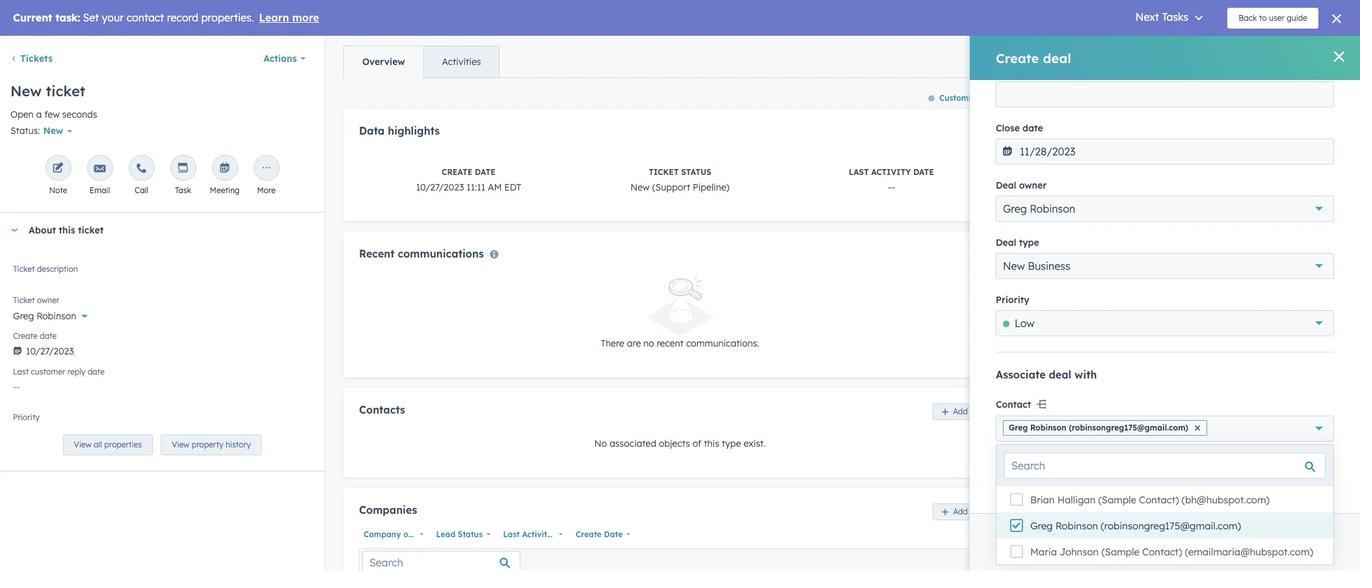 Task type: vqa. For each thing, say whether or not it's contained in the screenshot.


Task type: locate. For each thing, give the bounding box(es) containing it.
description
[[37, 264, 78, 274]]

see
[[1049, 75, 1064, 87], [1049, 365, 1064, 377], [1049, 445, 1064, 457]]

or right the activities
[[1219, 365, 1228, 377]]

1 vertical spatial ticket
[[13, 264, 35, 274]]

activities
[[1177, 365, 1216, 377]]

new up open
[[10, 82, 42, 100]]

contacts for contacts (0)
[[1064, 47, 1105, 59]]

ticket
[[649, 167, 679, 177], [13, 264, 35, 274], [13, 296, 35, 305]]

0 vertical spatial a
[[36, 109, 42, 120]]

caret image left deals on the right
[[1046, 272, 1054, 275]]

highlights
[[388, 124, 440, 137]]

date down greg robinson
[[40, 331, 57, 341]]

1 vertical spatial a
[[1073, 515, 1078, 526]]

0 vertical spatial last
[[849, 167, 869, 177]]

ticket for ticket description
[[13, 264, 35, 274]]

owner left lead
[[403, 529, 428, 539]]

create up '10/27/2023' on the top of page
[[442, 167, 472, 177]]

0 vertical spatial create
[[442, 167, 472, 177]]

a inside build a library of sales resources for your team. these could include call scripts or positioning guides.
[[1073, 515, 1078, 526]]

robinson
[[37, 311, 76, 322]]

1 vertical spatial (0)
[[1092, 267, 1105, 279]]

1 vertical spatial new
[[43, 125, 63, 137]]

see down caret icon
[[1049, 365, 1064, 377]]

the down conversations
[[1067, 445, 1081, 457]]

add button
[[1311, 330, 1347, 356]]

create for create date 10/27/2023 11:11 am edt
[[442, 167, 472, 177]]

activity
[[522, 529, 552, 539]]

greg r link
[[1057, 165, 1088, 177]]

call
[[135, 186, 148, 195]]

new ticket
[[10, 82, 85, 100]]

date
[[475, 167, 496, 177], [913, 167, 934, 177], [40, 331, 57, 341], [88, 367, 105, 377]]

2 + add button from the top
[[1321, 265, 1347, 281]]

guides.
[[1158, 530, 1189, 542]]

2 horizontal spatial last
[[849, 167, 869, 177]]

caret image inside the contacts (0) dropdown button
[[1046, 51, 1054, 54]]

associated down phone:
[[1073, 226, 1122, 237]]

email
[[90, 186, 110, 195]]

companies
[[1125, 226, 1175, 237]]

associated
[[1115, 75, 1162, 87], [1073, 226, 1122, 237], [1187, 295, 1234, 307], [610, 438, 656, 449], [1145, 445, 1192, 457]]

0 horizontal spatial (0)
[[1092, 267, 1105, 279]]

+ add button
[[1321, 45, 1347, 60], [1321, 265, 1347, 281]]

create right last activity date
[[576, 529, 602, 539]]

communications.
[[686, 337, 759, 349]]

1 date from the left
[[554, 529, 573, 539]]

to
[[1144, 365, 1153, 377], [1273, 365, 1282, 377]]

open
[[10, 109, 34, 120]]

ticket up the (support
[[649, 167, 679, 177]]

new for new ticket
[[10, 82, 42, 100]]

to right uploaded
[[1273, 365, 1282, 377]]

1 horizontal spatial view
[[172, 440, 190, 450]]

or
[[1219, 365, 1228, 377], [1097, 530, 1106, 542]]

2 vertical spatial see
[[1049, 445, 1064, 457]]

actions button
[[255, 46, 314, 72]]

0 vertical spatial or
[[1219, 365, 1228, 377]]

uploaded
[[1230, 365, 1271, 377]]

1 vertical spatial +
[[1321, 267, 1326, 279]]

+ for track the revenue opportunities associated with this record.
[[1321, 267, 1326, 279]]

1 horizontal spatial create
[[442, 167, 472, 177]]

greg inside popup button
[[13, 311, 34, 322]]

2 vertical spatial (0)
[[1132, 417, 1145, 429]]

note
[[49, 186, 67, 195]]

0 vertical spatial with
[[1164, 75, 1182, 87]]

greg up 'domain:'
[[1057, 165, 1079, 177]]

2 horizontal spatial create
[[576, 529, 602, 539]]

last inside the last activity date --
[[849, 167, 869, 177]]

ticket down email
[[78, 225, 104, 236]]

2 to from the left
[[1273, 365, 1282, 377]]

the for files
[[1067, 365, 1081, 377]]

company owner
[[364, 529, 428, 539]]

0 vertical spatial ticket
[[649, 167, 679, 177]]

0 horizontal spatial of
[[693, 438, 701, 449]]

0 horizontal spatial your
[[1156, 365, 1175, 377]]

customize tabs
[[939, 93, 999, 103]]

search image
[[1333, 13, 1342, 22]]

0 vertical spatial + add button
[[1321, 45, 1347, 60]]

Create date text field
[[13, 339, 312, 360]]

caret image left contacts (0)
[[1046, 51, 1054, 54]]

deals
[[1064, 267, 1090, 279]]

caret image for contacts
[[1046, 51, 1054, 54]]

date inside 'popup button'
[[604, 529, 623, 539]]

2 vertical spatial new
[[631, 182, 650, 193]]

the left people
[[1067, 75, 1081, 87]]

create date
[[13, 331, 57, 341]]

1 horizontal spatial of
[[1111, 515, 1119, 526]]

(0) right deals on the right
[[1092, 267, 1105, 279]]

create for create date
[[13, 331, 38, 341]]

0 horizontal spatial contacts
[[359, 403, 405, 416]]

new button
[[40, 123, 81, 139]]

1 horizontal spatial last
[[503, 529, 520, 539]]

owner up greg robinson
[[37, 296, 59, 305]]

0 vertical spatial owner
[[37, 296, 59, 305]]

team.
[[1226, 515, 1250, 526]]

1 horizontal spatial date
[[604, 529, 623, 539]]

+
[[1321, 47, 1326, 59], [1321, 267, 1326, 279]]

0 horizontal spatial date
[[554, 529, 573, 539]]

view down phone:
[[1049, 226, 1071, 237]]

scripts
[[1066, 530, 1094, 542]]

your right for
[[1204, 515, 1223, 526]]

1 vertical spatial greg
[[13, 311, 34, 322]]

1 vertical spatial add button
[[933, 504, 976, 521]]

(0) for contacts (0)
[[1107, 47, 1120, 59]]

create date 10/27/2023 11:11 am edt
[[416, 167, 521, 193]]

see the conversations associated with this record.
[[1049, 445, 1263, 457]]

1 horizontal spatial a
[[1073, 515, 1078, 526]]

1 + add from the top
[[1321, 47, 1347, 59]]

0 vertical spatial new
[[10, 82, 42, 100]]

files
[[1083, 365, 1100, 377]]

2 + from the top
[[1321, 267, 1326, 279]]

caret image
[[1046, 51, 1054, 54], [10, 229, 18, 232], [1046, 272, 1054, 275], [1046, 421, 1054, 424]]

date inside popup button
[[554, 529, 573, 539]]

1 add button from the top
[[933, 403, 976, 420]]

call image
[[136, 163, 147, 175]]

(0) up people
[[1107, 47, 1120, 59]]

1 vertical spatial see
[[1049, 365, 1064, 377]]

ticket up open a few seconds
[[46, 82, 85, 100]]

associated right no on the bottom left
[[610, 438, 656, 449]]

domain:
[[1057, 181, 1093, 193]]

these
[[1253, 515, 1278, 526]]

1 + add button from the top
[[1321, 45, 1347, 60]]

select an option
[[13, 418, 83, 430]]

ticket up greg robinson
[[13, 296, 35, 305]]

view left property on the bottom left of page
[[172, 440, 190, 450]]

a right build on the bottom
[[1073, 515, 1078, 526]]

last left activity at the right top of page
[[849, 167, 869, 177]]

1 horizontal spatial your
[[1204, 515, 1223, 526]]

owner
[[37, 296, 59, 305], [403, 529, 428, 539]]

(support
[[652, 182, 690, 193]]

ticket left description
[[13, 264, 35, 274]]

last left activity
[[503, 529, 520, 539]]

1 vertical spatial create
[[13, 331, 38, 341]]

2 vertical spatial ticket
[[13, 296, 35, 305]]

the for people
[[1067, 75, 1081, 87]]

2 see from the top
[[1049, 365, 1064, 377]]

2 add button from the top
[[933, 504, 976, 521]]

owner inside popup button
[[403, 529, 428, 539]]

a
[[36, 109, 42, 120], [1073, 515, 1078, 526]]

last for date
[[13, 367, 29, 377]]

Search HubSpot search field
[[1177, 7, 1337, 29]]

date inside the last activity date --
[[913, 167, 934, 177]]

2 horizontal spatial new
[[631, 182, 650, 193]]

an
[[41, 418, 52, 430]]

more
[[257, 186, 276, 195]]

0 vertical spatial greg
[[1057, 165, 1079, 177]]

0 vertical spatial contacts
[[1064, 47, 1105, 59]]

date up 11:11
[[475, 167, 496, 177]]

your
[[1156, 365, 1175, 377], [1204, 515, 1223, 526]]

date right activity at the right top of page
[[913, 167, 934, 177]]

the left files
[[1067, 365, 1081, 377]]

of right objects
[[693, 438, 701, 449]]

last left customer
[[13, 367, 29, 377]]

create down greg robinson
[[13, 331, 38, 341]]

caret image left about
[[10, 229, 18, 232]]

3 see from the top
[[1049, 445, 1064, 457]]

contacts inside dropdown button
[[1064, 47, 1105, 59]]

attachments
[[1064, 337, 1122, 349]]

1 horizontal spatial (0)
[[1107, 47, 1120, 59]]

0 vertical spatial ticket
[[46, 82, 85, 100]]

this inside dropdown button
[[59, 225, 75, 236]]

task image
[[177, 163, 189, 175]]

of left 'sales'
[[1111, 515, 1119, 526]]

your down attachments dropdown button
[[1156, 365, 1175, 377]]

caret image left conversations
[[1046, 421, 1054, 424]]

sales
[[1122, 515, 1143, 526]]

ticket inside ticket status new (support pipeline)
[[649, 167, 679, 177]]

navigation
[[343, 46, 500, 78]]

0 horizontal spatial a
[[36, 109, 42, 120]]

1 see from the top
[[1049, 75, 1064, 87]]

the right track
[[1074, 295, 1088, 307]]

see down conversations
[[1049, 445, 1064, 457]]

status
[[681, 167, 711, 177]]

create inside create date 10/27/2023 11:11 am edt
[[442, 167, 472, 177]]

create for create date
[[576, 529, 602, 539]]

of inside build a library of sales resources for your team. these could include call scripts or positioning guides.
[[1111, 515, 1119, 526]]

-
[[1095, 181, 1099, 193], [1099, 181, 1103, 193], [888, 182, 891, 193], [891, 182, 895, 193], [1088, 196, 1092, 208], [1092, 196, 1096, 208]]

see left people
[[1049, 75, 1064, 87]]

2 vertical spatial create
[[576, 529, 602, 539]]

lead status
[[436, 529, 483, 539]]

1 horizontal spatial new
[[43, 125, 63, 137]]

0 horizontal spatial greg
[[13, 311, 34, 322]]

1 horizontal spatial with
[[1195, 445, 1213, 457]]

+ add button for track the revenue opportunities associated with this record.
[[1321, 265, 1347, 281]]

(0)
[[1107, 47, 1120, 59], [1092, 267, 1105, 279], [1132, 417, 1145, 429]]

new
[[10, 82, 42, 100], [43, 125, 63, 137], [631, 182, 650, 193]]

0 vertical spatial (0)
[[1107, 47, 1120, 59]]

contacts
[[1064, 47, 1105, 59], [359, 403, 405, 416]]

0 vertical spatial of
[[693, 438, 701, 449]]

1 vertical spatial with
[[1236, 295, 1254, 307]]

create date button
[[571, 526, 633, 543]]

new left the (support
[[631, 182, 650, 193]]

1 vertical spatial or
[[1097, 530, 1106, 542]]

this
[[1185, 75, 1200, 87], [59, 225, 75, 236], [1257, 295, 1272, 307], [1285, 365, 1300, 377], [704, 438, 719, 449], [1215, 445, 1231, 457]]

0 vertical spatial see
[[1049, 75, 1064, 87]]

1 vertical spatial + add
[[1321, 267, 1347, 279]]

1 + from the top
[[1321, 47, 1326, 59]]

owner for company owner
[[403, 529, 428, 539]]

1 horizontal spatial greg
[[1057, 165, 1079, 177]]

0 horizontal spatial owner
[[37, 296, 59, 305]]

1 vertical spatial your
[[1204, 515, 1223, 526]]

history
[[226, 440, 251, 450]]

2 horizontal spatial view
[[1049, 226, 1071, 237]]

(0) up the see the conversations associated with this record.
[[1132, 417, 1145, 429]]

1 vertical spatial owner
[[403, 529, 428, 539]]

1 vertical spatial ticket
[[78, 225, 104, 236]]

view property history link
[[161, 435, 262, 456]]

meeting
[[210, 186, 240, 195]]

ticket inside about this ticket dropdown button
[[78, 225, 104, 236]]

communications
[[398, 247, 484, 260]]

2 horizontal spatial (0)
[[1132, 417, 1145, 429]]

view all properties link
[[63, 435, 153, 456]]

1 vertical spatial last
[[13, 367, 29, 377]]

conversations (0) button
[[1036, 405, 1347, 440]]

actions
[[263, 53, 297, 64]]

or down library
[[1097, 530, 1106, 542]]

ticket description
[[13, 264, 78, 274]]

add button
[[933, 403, 976, 420], [933, 504, 976, 521]]

0 vertical spatial add button
[[933, 403, 976, 420]]

0 horizontal spatial view
[[74, 440, 92, 450]]

0 vertical spatial + add
[[1321, 47, 1347, 59]]

of for sales
[[1111, 515, 1119, 526]]

1 vertical spatial + add button
[[1321, 265, 1347, 281]]

new down open a few seconds
[[43, 125, 63, 137]]

are
[[627, 337, 641, 349]]

1 vertical spatial contacts
[[359, 403, 405, 416]]

reply
[[68, 367, 85, 377]]

2 vertical spatial with
[[1195, 445, 1213, 457]]

+ add
[[1321, 47, 1347, 59], [1321, 267, 1347, 279]]

greg down ticket owner
[[13, 311, 34, 322]]

add
[[1329, 47, 1347, 59], [1329, 267, 1347, 279], [1320, 337, 1338, 349], [953, 406, 968, 416], [953, 507, 968, 517], [1165, 559, 1179, 569]]

2 date from the left
[[604, 529, 623, 539]]

new for new
[[43, 125, 63, 137]]

0 horizontal spatial create
[[13, 331, 38, 341]]

new inside popup button
[[43, 125, 63, 137]]

0 horizontal spatial with
[[1164, 75, 1182, 87]]

2 vertical spatial last
[[503, 529, 520, 539]]

caret image inside about this ticket dropdown button
[[10, 229, 18, 232]]

caret image inside deals (0) dropdown button
[[1046, 272, 1054, 275]]

1 vertical spatial of
[[1111, 515, 1119, 526]]

create inside 'popup button'
[[576, 529, 602, 539]]

a left few at the left top
[[36, 109, 42, 120]]

greg r domain: -- phone: --
[[1057, 165, 1103, 208]]

date inside create date 10/27/2023 11:11 am edt
[[475, 167, 496, 177]]

2 + add from the top
[[1321, 267, 1347, 279]]

0 horizontal spatial last
[[13, 367, 29, 377]]

conversations (0)
[[1064, 417, 1145, 429]]

meeting image
[[219, 163, 231, 175]]

view left all
[[74, 440, 92, 450]]

record.
[[1203, 75, 1232, 87], [1274, 295, 1304, 307], [1302, 365, 1332, 377], [1233, 445, 1263, 457]]

few
[[44, 109, 60, 120]]

0 vertical spatial +
[[1321, 47, 1326, 59]]

am
[[488, 182, 502, 193]]

0 horizontal spatial to
[[1144, 365, 1153, 377]]

greg inside greg r domain: -- phone: --
[[1057, 165, 1079, 177]]

1 horizontal spatial contacts
[[1064, 47, 1105, 59]]

date
[[554, 529, 573, 539], [604, 529, 623, 539]]

0 horizontal spatial new
[[10, 82, 42, 100]]

a for few
[[36, 109, 42, 120]]

to right attached
[[1144, 365, 1153, 377]]

2 horizontal spatial with
[[1236, 295, 1254, 307]]

1 horizontal spatial to
[[1273, 365, 1282, 377]]

option
[[55, 418, 83, 430]]

task
[[175, 186, 191, 195]]

revenue
[[1090, 295, 1124, 307]]

1 horizontal spatial owner
[[403, 529, 428, 539]]

caret image inside conversations (0) dropdown button
[[1046, 421, 1054, 424]]

0 horizontal spatial or
[[1097, 530, 1106, 542]]



Task type: describe. For each thing, give the bounding box(es) containing it.
last inside last activity date popup button
[[503, 529, 520, 539]]

ticket status new (support pipeline)
[[631, 167, 730, 193]]

no associated objects of this type exist.
[[594, 438, 766, 449]]

lead
[[436, 529, 455, 539]]

build
[[1049, 515, 1070, 526]]

activities
[[442, 56, 481, 68]]

about this ticket
[[29, 225, 104, 236]]

activities button
[[423, 46, 499, 77]]

the for revenue
[[1074, 295, 1088, 307]]

view for view property history
[[172, 440, 190, 450]]

1 to from the left
[[1144, 365, 1153, 377]]

add playbooks button
[[1154, 554, 1242, 571]]

1 horizontal spatial or
[[1219, 365, 1228, 377]]

playbooks
[[1182, 559, 1219, 569]]

with for see the conversations associated with this record.
[[1195, 445, 1213, 457]]

the for conversations
[[1067, 445, 1081, 457]]

ticket for ticket status new (support pipeline)
[[649, 167, 679, 177]]

phone:
[[1057, 196, 1086, 208]]

tickets link
[[10, 53, 53, 64]]

priority
[[13, 413, 40, 422]]

caret image for about
[[10, 229, 18, 232]]

last activity date --
[[849, 167, 934, 193]]

status
[[458, 529, 483, 539]]

last customer reply date
[[13, 367, 105, 377]]

+ for see the people associated with this record.
[[1321, 47, 1326, 59]]

overview button
[[344, 46, 423, 77]]

see the files attached to your activities or uploaded to this record.
[[1049, 365, 1332, 377]]

last activity date
[[503, 529, 573, 539]]

manage link
[[1310, 485, 1347, 500]]

recent
[[359, 247, 395, 260]]

playbooks button
[[1036, 475, 1305, 510]]

deals (0) button
[[1036, 256, 1316, 291]]

property
[[192, 440, 224, 450]]

see for see the people associated with this record.
[[1049, 75, 1064, 87]]

select
[[13, 418, 39, 430]]

recent
[[657, 337, 684, 349]]

edt
[[504, 182, 521, 193]]

recent communications
[[359, 247, 484, 260]]

associated down conversations (0) dropdown button at the bottom
[[1145, 445, 1192, 457]]

build a library of sales resources for your team. these could include call scripts or positioning guides.
[[1049, 515, 1336, 542]]

opportunities
[[1127, 295, 1184, 307]]

add button for contacts
[[933, 403, 976, 420]]

company
[[364, 529, 401, 539]]

r
[[1082, 165, 1088, 177]]

resources
[[1146, 515, 1187, 526]]

contacts (0) button
[[1036, 35, 1316, 70]]

owner for ticket owner
[[37, 296, 59, 305]]

+ add for track the revenue opportunities associated with this record.
[[1321, 267, 1347, 279]]

lead status button
[[432, 526, 493, 543]]

Search search field
[[362, 551, 520, 571]]

with for see the people associated with this record.
[[1164, 75, 1182, 87]]

view property history
[[172, 440, 251, 450]]

0 vertical spatial your
[[1156, 365, 1175, 377]]

view for view all properties
[[74, 440, 92, 450]]

more image
[[261, 163, 272, 175]]

view for view associated companies
[[1049, 226, 1071, 237]]

of for this
[[693, 438, 701, 449]]

Last customer reply date text field
[[13, 375, 312, 396]]

customize
[[939, 93, 980, 103]]

no
[[643, 337, 654, 349]]

people
[[1083, 75, 1112, 87]]

see for see the conversations associated with this record.
[[1049, 445, 1064, 457]]

could
[[1280, 515, 1303, 526]]

add button for companies
[[933, 504, 976, 521]]

+ add button for see the people associated with this record.
[[1321, 45, 1347, 60]]

conversations
[[1083, 445, 1143, 457]]

+ add for see the people associated with this record.
[[1321, 47, 1347, 59]]

last activity date button
[[499, 526, 573, 543]]

ticket for ticket owner
[[13, 296, 35, 305]]

(0) for conversations (0)
[[1132, 417, 1145, 429]]

all
[[94, 440, 102, 450]]

Ticket description text field
[[13, 262, 312, 288]]

customize tabs link
[[922, 88, 1017, 109]]

companies
[[359, 503, 417, 516]]

tickets
[[20, 53, 53, 64]]

add inside "button"
[[1165, 559, 1179, 569]]

there are no recent communications.
[[601, 337, 759, 349]]

contacts (0)
[[1064, 47, 1120, 59]]

a for library
[[1073, 515, 1078, 526]]

add inside popup button
[[1320, 337, 1338, 349]]

add playbooks
[[1165, 559, 1219, 569]]

caret image for conversations
[[1046, 421, 1054, 424]]

primary
[[1054, 145, 1086, 155]]

(0) for deals (0)
[[1092, 267, 1105, 279]]

tabs
[[982, 93, 999, 103]]

11:11
[[467, 182, 485, 193]]

greg robinson button
[[13, 303, 312, 325]]

positioning
[[1108, 530, 1156, 542]]

caret image for deals
[[1046, 272, 1054, 275]]

contacts for contacts
[[359, 403, 405, 416]]

navigation containing overview
[[343, 46, 500, 78]]

associated right people
[[1115, 75, 1162, 87]]

open a few seconds
[[10, 109, 97, 120]]

view associated companies
[[1049, 226, 1175, 237]]

there
[[601, 337, 624, 349]]

include
[[1306, 515, 1336, 526]]

playbooks
[[1064, 487, 1111, 498]]

greg for greg robinson
[[13, 311, 34, 322]]

email image
[[94, 163, 106, 175]]

search button
[[1326, 7, 1348, 29]]

associated down deals (0) dropdown button
[[1187, 295, 1234, 307]]

create date
[[576, 529, 623, 539]]

or inside build a library of sales resources for your team. these could include call scripts or positioning guides.
[[1097, 530, 1106, 542]]

your inside build a library of sales resources for your team. these could include call scripts or positioning guides.
[[1204, 515, 1223, 526]]

manage
[[1310, 487, 1347, 498]]

see for see the files attached to your activities or uploaded to this record.
[[1049, 365, 1064, 377]]

note image
[[52, 163, 64, 175]]

properties
[[104, 440, 142, 450]]

caret image
[[1046, 341, 1054, 344]]

ticket owner
[[13, 296, 59, 305]]

data highlights
[[359, 124, 440, 137]]

about
[[29, 225, 56, 236]]

view all properties
[[74, 440, 142, 450]]

track the revenue opportunities associated with this record.
[[1049, 295, 1304, 307]]

status:
[[10, 125, 40, 137]]

for
[[1189, 515, 1202, 526]]

last for -
[[849, 167, 869, 177]]

type
[[722, 438, 741, 449]]

date right reply
[[88, 367, 105, 377]]

new inside ticket status new (support pipeline)
[[631, 182, 650, 193]]

greg for greg r domain: -- phone: --
[[1057, 165, 1079, 177]]



